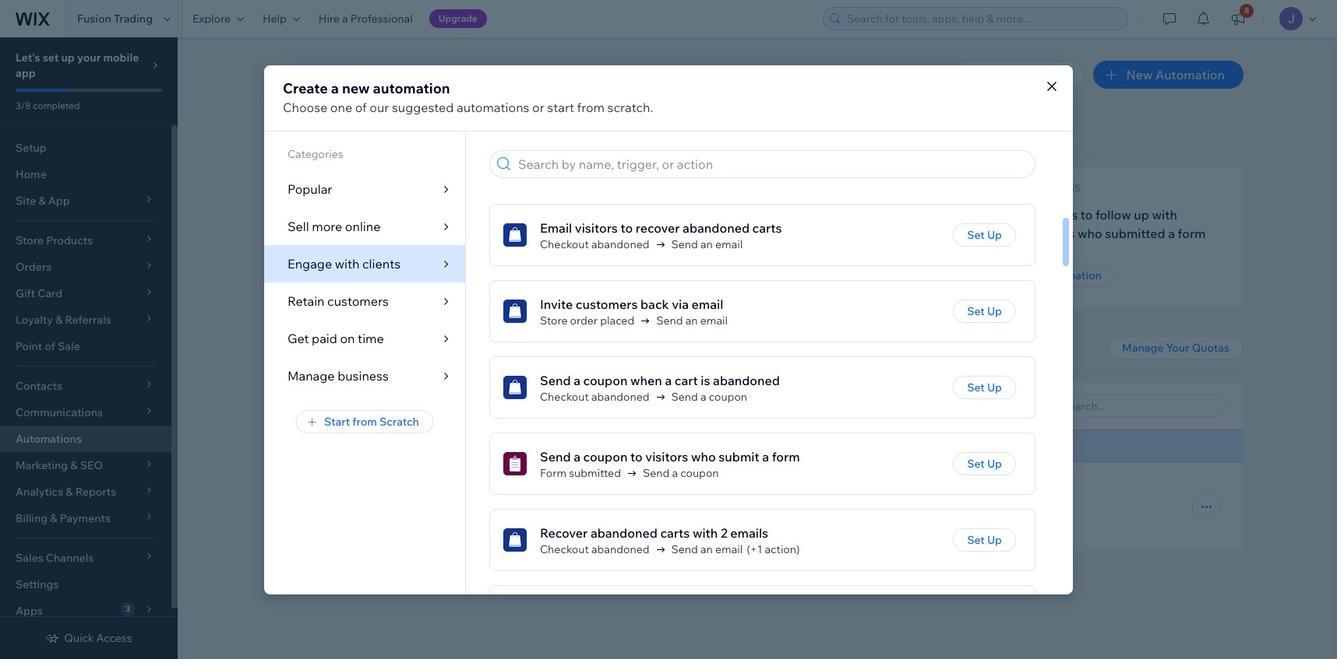 Task type: describe. For each thing, give the bounding box(es) containing it.
abandoned inside email visitors to recover abandoned carts send an email
[[433, 481, 499, 496]]

up for send a coupon to visitors who submit a form
[[987, 458, 1002, 472]]

category image inside list
[[990, 213, 1013, 236]]

automations for automations
[[16, 432, 82, 446]]

sale
[[58, 340, 80, 354]]

for for installed
[[473, 399, 489, 414]]

new automation
[[1126, 67, 1225, 83]]

tip how to connect more apps connect automations to hundreds of third- party apps using zapier.
[[707, 182, 924, 250]]

last
[[916, 439, 938, 453]]

emails
[[730, 526, 768, 542]]

set inside set tasks to follow up with contacts who submitted a form
[[1024, 207, 1044, 223]]

set up button for send a coupon to visitors who submit a form
[[953, 453, 1016, 476]]

email inside email visitors to recover abandoned carts send an email
[[467, 501, 494, 515]]

0 horizontal spatial who
[[691, 450, 716, 465]]

0 vertical spatial category image
[[425, 213, 449, 236]]

for for suggested
[[348, 126, 367, 144]]

set up automation for submit
[[439, 269, 538, 283]]

email visitors to recover abandoned carts
[[540, 221, 782, 236]]

suggested for you
[[271, 126, 395, 144]]

filter
[[988, 400, 1014, 414]]

set up button for recover abandoned carts with 2 emails
[[953, 529, 1016, 553]]

0 vertical spatial apps
[[836, 200, 865, 216]]

help
[[263, 12, 287, 26]]

checkout for recover
[[540, 543, 589, 557]]

start from scratch button
[[296, 410, 433, 434]]

set up button for send a coupon when a cart is abandoned
[[953, 377, 1016, 400]]

sell more online menu item
[[264, 208, 465, 245]]

welcome new mobile app members via chat
[[178, 207, 328, 242]]

status
[[730, 439, 763, 453]]

1 horizontal spatial when
[[630, 373, 662, 389]]

set up for send a coupon when a cart is abandoned
[[967, 381, 1002, 395]]

who inside set tasks to follow up with contacts who submitted a form
[[1078, 226, 1102, 242]]

3/8
[[16, 100, 31, 111]]

one
[[330, 99, 352, 115]]

trading
[[114, 12, 153, 26]]

fusion
[[77, 12, 111, 26]]

manage for manage business
[[288, 368, 335, 384]]

get paid on time
[[288, 331, 384, 346]]

point of sale link
[[0, 333, 171, 360]]

set up button for email visitors to recover abandoned carts
[[953, 224, 1016, 247]]

of inside the create a new automation choose one of our suggested automations or start from scratch.
[[355, 99, 367, 115]]

checkout abandoned for visitors
[[540, 238, 649, 252]]

up for send a coupon when a cart is abandoned
[[987, 381, 1002, 395]]

set up for recover abandoned carts with 2 emails
[[967, 534, 1002, 548]]

connect
[[752, 200, 800, 216]]

(+1
[[747, 543, 762, 557]]

popular
[[288, 181, 332, 197]]

visitors for email visitors to recover abandoned carts
[[575, 221, 618, 236]]

tab list containing created by you
[[271, 383, 764, 430]]

manage business
[[990, 182, 1081, 194]]

category image for send a coupon when a cart is abandoned
[[503, 377, 527, 400]]

0 horizontal spatial apps
[[737, 236, 762, 250]]

with inside set tasks to follow up with contacts who submitted a form
[[1152, 207, 1177, 223]]

send a coupon for who
[[643, 467, 719, 481]]

send a coupon for cart
[[671, 391, 747, 405]]

new automation button
[[1094, 61, 1244, 89]]

suggested
[[392, 99, 454, 115]]

2 vertical spatial carts
[[660, 526, 690, 542]]

5
[[522, 401, 527, 411]]

your automations
[[271, 341, 390, 359]]

automations inside tip how to connect more apps connect automations to hundreds of third- party apps using zapier.
[[753, 222, 817, 236]]

customers for retain customers
[[327, 293, 389, 309]]

to for email visitors to recover abandoned carts
[[621, 221, 633, 236]]

new inside the create a new automation choose one of our suggested automations or start from scratch.
[[342, 79, 370, 97]]

edited
[[940, 439, 973, 453]]

welcome
[[178, 207, 232, 223]]

submit for send a coupon to visitors who submit a form
[[719, 450, 759, 465]]

automation for thank visitors via chat when they submit a form
[[477, 269, 538, 283]]

with left 2
[[693, 526, 718, 542]]

retain customers menu item
[[264, 282, 465, 320]]

1 your from the left
[[271, 341, 302, 359]]

back
[[640, 297, 669, 313]]

yesterday 04:19 pm
[[916, 500, 1016, 514]]

manage for manage your quotas
[[1122, 341, 1164, 355]]

created by you
[[285, 399, 373, 414]]

more inside menu item
[[312, 219, 342, 234]]

set up for email visitors to recover abandoned carts
[[967, 229, 1002, 243]]

3/8 completed
[[16, 100, 80, 111]]

fusion trading
[[77, 12, 153, 26]]

set up automation button for contacts
[[990, 264, 1116, 288]]

recover
[[540, 526, 588, 542]]

emails,
[[561, 90, 602, 106]]

hire a professional link
[[309, 0, 422, 37]]

pm
[[1000, 500, 1016, 514]]

manage your quotas
[[1122, 341, 1230, 355]]

learn how
[[721, 269, 776, 283]]

new
[[1126, 67, 1153, 83]]

engage with clients
[[288, 256, 401, 272]]

installed for you
[[420, 399, 513, 414]]

save
[[271, 90, 300, 106]]

automation for set tasks to follow up with contacts who submitted a form
[[1041, 269, 1102, 283]]

manage business
[[288, 368, 389, 384]]

follow
[[1095, 207, 1131, 223]]

how for tip how to connect more apps connect automations to hundreds of third- party apps using zapier.
[[707, 200, 734, 216]]

quotas
[[1192, 341, 1230, 355]]

send an email (+1 action)
[[671, 543, 800, 557]]

action)
[[765, 543, 800, 557]]

visitors for email visitors to recover abandoned carts send an email
[[325, 481, 368, 496]]

they
[[627, 207, 653, 223]]

more.
[[665, 90, 698, 106]]

8 button
[[1221, 0, 1255, 37]]

party
[[707, 236, 734, 250]]

8
[[1244, 5, 1249, 16]]

get paid on time menu item
[[264, 320, 465, 357]]

from inside the create a new automation choose one of our suggested automations or start from scratch.
[[577, 99, 605, 115]]

an inside email visitors to recover abandoned carts send an email
[[452, 501, 464, 515]]

app inside welcome new mobile app members via chat
[[305, 207, 328, 223]]

chat inside thank visitors via chat when they submit a form
[[564, 207, 590, 223]]

quick access button
[[45, 632, 132, 646]]

clients
[[362, 256, 401, 272]]

more inside tip how to connect more apps connect automations to hundreds of third- party apps using zapier.
[[802, 200, 833, 216]]

2 horizontal spatial automation
[[1155, 67, 1225, 83]]

customers for invite customers back via email
[[576, 297, 638, 313]]

checkout for send
[[540, 391, 589, 405]]

create a new automation choose one of our suggested automations or start from scratch.
[[283, 79, 653, 115]]

a inside the create a new automation choose one of our suggested automations or start from scratch.
[[331, 79, 339, 97]]

tasks,
[[604, 90, 638, 106]]

start
[[547, 99, 574, 115]]

via inside thank visitors via chat when they submit a form
[[544, 207, 561, 223]]

to for set tasks to follow up with contacts who submitted a form
[[1080, 207, 1093, 223]]

set tasks to follow up with contacts who submitted a form
[[1024, 207, 1206, 242]]

up for email visitors to recover abandoned carts
[[987, 229, 1002, 243]]

our
[[370, 99, 389, 115]]

home link
[[0, 161, 171, 188]]

1 and from the left
[[331, 90, 353, 106]]

invite customers back via email
[[540, 297, 723, 313]]

send inside email visitors to recover abandoned carts send an email
[[423, 501, 449, 515]]

setup link
[[0, 135, 171, 161]]

form inside set tasks to follow up with contacts who submitted a form
[[1178, 226, 1206, 242]]

with inside the automations save time and engage customers with automated emails, tasks, and more.
[[467, 90, 492, 106]]

filter button
[[960, 395, 1028, 418]]

store order placed
[[540, 314, 634, 328]]

up for invite customers back via email
[[987, 305, 1002, 319]]

send a coupon when a cart is abandoned
[[540, 373, 780, 389]]

set up button for invite customers back via email
[[953, 300, 1016, 324]]

of inside tip how to connect more apps connect automations to hundreds of third- party apps using zapier.
[[883, 222, 894, 236]]

visitors down send a coupon when a cart is abandoned
[[645, 450, 688, 465]]

using
[[764, 236, 792, 250]]

paid
[[312, 331, 337, 346]]

a inside thank visitors via chat when they submit a form
[[503, 226, 510, 242]]

explore
[[192, 12, 231, 26]]

manage business menu item
[[264, 357, 465, 395]]



Task type: vqa. For each thing, say whether or not it's contained in the screenshot.
Search FIELD
no



Task type: locate. For each thing, give the bounding box(es) containing it.
5 set up button from the top
[[953, 529, 1016, 553]]

app down popular
[[305, 207, 328, 223]]

0 vertical spatial send a coupon
[[671, 391, 747, 405]]

created
[[285, 399, 332, 414]]

1 vertical spatial chat
[[256, 226, 282, 242]]

1 horizontal spatial up
[[1134, 207, 1149, 223]]

1 vertical spatial of
[[883, 222, 894, 236]]

visitors left the they
[[575, 221, 618, 236]]

0 horizontal spatial manage
[[288, 368, 335, 384]]

time inside menu item
[[358, 331, 384, 346]]

start from scratch
[[324, 415, 419, 429]]

up
[[987, 229, 1002, 243], [459, 269, 474, 283], [1024, 269, 1038, 283], [987, 305, 1002, 319], [987, 381, 1002, 395], [987, 458, 1002, 472], [987, 534, 1002, 548]]

recover down scratch
[[385, 481, 430, 496]]

checkout up the invite
[[540, 238, 589, 252]]

category image down clients
[[503, 224, 527, 247]]

form for send a coupon to visitors who submit a form
[[772, 450, 800, 465]]

submit
[[460, 226, 500, 242], [719, 450, 759, 465]]

order
[[570, 314, 598, 328]]

3 set up button from the top
[[953, 377, 1016, 400]]

checkout right 5
[[540, 391, 589, 405]]

form for thank visitors via chat when they submit a form
[[513, 226, 541, 242]]

1 set up automation button from the left
[[425, 264, 552, 288]]

how
[[707, 200, 734, 216], [753, 269, 776, 283]]

2 vertical spatial via
[[672, 297, 689, 313]]

4 set up from the top
[[967, 458, 1002, 472]]

carts inside email visitors to recover abandoned carts send an email
[[502, 481, 532, 496]]

0 vertical spatial automations
[[457, 99, 529, 115]]

members
[[178, 226, 233, 242]]

1 horizontal spatial automations
[[457, 99, 529, 115]]

form
[[540, 467, 566, 481]]

set up automation for contacts
[[1004, 269, 1102, 283]]

0 horizontal spatial submit
[[460, 226, 500, 242]]

recover inside email visitors to recover abandoned carts send an email
[[385, 481, 430, 496]]

0 horizontal spatial form
[[513, 226, 541, 242]]

customers right our
[[403, 90, 464, 106]]

and left engage
[[331, 90, 353, 106]]

email for email visitors to recover abandoned carts
[[540, 221, 572, 236]]

checkout abandoned for a
[[540, 391, 649, 405]]

manage
[[1122, 341, 1164, 355], [288, 368, 335, 384]]

checkout abandoned down recover
[[540, 543, 649, 557]]

1 set up from the top
[[967, 229, 1002, 243]]

submit up active
[[719, 450, 759, 465]]

0 vertical spatial how
[[707, 200, 734, 216]]

email inside email visitors to recover abandoned carts send an email
[[290, 481, 322, 496]]

5 set up from the top
[[967, 534, 1002, 548]]

2 checkout abandoned from the top
[[540, 391, 649, 405]]

connect
[[707, 222, 751, 236]]

you for suggested for you
[[371, 126, 395, 144]]

set up automation down contacts
[[1004, 269, 1102, 283]]

to for email visitors to recover abandoned carts send an email
[[370, 481, 383, 496]]

access
[[96, 632, 132, 646]]

1 vertical spatial app
[[305, 207, 328, 223]]

app
[[16, 66, 36, 80], [305, 207, 328, 223]]

your left paid
[[271, 341, 302, 359]]

your
[[77, 51, 101, 65]]

04:19
[[969, 500, 997, 514]]

1 vertical spatial checkout
[[540, 391, 589, 405]]

set up automation button down thank
[[425, 264, 552, 288]]

when inside thank visitors via chat when they submit a form
[[593, 207, 625, 223]]

point
[[16, 340, 42, 354]]

customers up get paid on time menu item on the left of page
[[327, 293, 389, 309]]

mobile
[[103, 51, 139, 65], [262, 207, 302, 223]]

1 horizontal spatial manage
[[1122, 341, 1164, 355]]

choose
[[283, 99, 327, 115]]

set up automation down thank
[[439, 269, 538, 283]]

visitors inside thank visitors via chat when they submit a form
[[499, 207, 542, 223]]

store
[[540, 314, 568, 328]]

recover for email visitors to recover abandoned carts send an email
[[385, 481, 430, 496]]

chat left "sell"
[[256, 226, 282, 242]]

automation down thank
[[477, 269, 538, 283]]

category image down manage
[[990, 213, 1013, 236]]

and
[[331, 90, 353, 106], [641, 90, 662, 106]]

send an email down connect
[[671, 238, 743, 252]]

recover left 'party'
[[636, 221, 680, 236]]

you
[[371, 126, 395, 144], [352, 399, 373, 414], [492, 399, 513, 414]]

manage up "search..." field
[[1122, 341, 1164, 355]]

customers up placed at the left of page
[[576, 297, 638, 313]]

0 vertical spatial up
[[61, 51, 75, 65]]

submit down thank
[[460, 226, 500, 242]]

category image for email visitors to recover abandoned carts
[[503, 224, 527, 247]]

set
[[1024, 207, 1044, 223], [967, 229, 985, 243], [439, 269, 457, 283], [1004, 269, 1021, 283], [967, 305, 985, 319], [967, 381, 985, 395], [967, 458, 985, 472], [967, 534, 985, 548]]

1 vertical spatial automations
[[16, 432, 82, 446]]

2 and from the left
[[641, 90, 662, 106]]

email visitors to recover abandoned carts send an email
[[290, 481, 532, 515]]

0 horizontal spatial email
[[290, 481, 322, 496]]

0 horizontal spatial more
[[312, 219, 342, 234]]

with right the follow
[[1152, 207, 1177, 223]]

more right "sell"
[[312, 219, 342, 234]]

thank visitors via chat when they submit a form
[[460, 207, 653, 242]]

category image left 'store'
[[503, 300, 527, 324]]

engage with clients menu item
[[264, 245, 465, 282]]

automation
[[373, 79, 450, 97]]

of left our
[[355, 99, 367, 115]]

email for email visitors to recover abandoned carts send an email
[[290, 481, 322, 496]]

how down tip
[[707, 200, 734, 216]]

automation
[[1155, 67, 1225, 83], [477, 269, 538, 283], [1041, 269, 1102, 283]]

from
[[577, 99, 605, 115], [352, 415, 377, 429]]

submit inside thank visitors via chat when they submit a form
[[460, 226, 500, 242]]

1 vertical spatial automations
[[753, 222, 817, 236]]

time right on
[[358, 331, 384, 346]]

via right back
[[672, 297, 689, 313]]

to inside email visitors to recover abandoned carts send an email
[[370, 481, 383, 496]]

1 vertical spatial more
[[312, 219, 342, 234]]

0 horizontal spatial carts
[[502, 481, 532, 496]]

1 horizontal spatial for
[[473, 399, 489, 414]]

time inside the automations save time and engage customers with automated emails, tasks, and more.
[[302, 90, 329, 106]]

tasks
[[1047, 207, 1078, 223]]

automations for automations save time and engage customers with automated emails, tasks, and more.
[[271, 61, 406, 88]]

of left sale
[[45, 340, 55, 354]]

checkout abandoned for abandoned
[[540, 543, 649, 557]]

1 vertical spatial category image
[[503, 377, 527, 400]]

via right members
[[236, 226, 253, 242]]

from right start
[[352, 415, 377, 429]]

set up automation
[[439, 269, 538, 283], [1004, 269, 1102, 283]]

hire a professional
[[319, 12, 413, 26]]

coupon down "send a coupon to visitors who submit a form"
[[680, 467, 719, 481]]

apps right 'party'
[[737, 236, 762, 250]]

you for created by you
[[352, 399, 373, 414]]

2 horizontal spatial carts
[[752, 221, 782, 236]]

3 set up from the top
[[967, 381, 1002, 395]]

carts left 'form'
[[502, 481, 532, 496]]

up right set
[[61, 51, 75, 65]]

3 checkout abandoned from the top
[[540, 543, 649, 557]]

when left cart
[[630, 373, 662, 389]]

business
[[1033, 182, 1081, 194]]

is
[[701, 373, 710, 389]]

up inside set tasks to follow up with contacts who submitted a form
[[1134, 207, 1149, 223]]

0 horizontal spatial from
[[352, 415, 377, 429]]

how for learn how
[[753, 269, 776, 283]]

hundreds
[[833, 222, 881, 236]]

0 horizontal spatial time
[[302, 90, 329, 106]]

up inside let's set up your mobile app
[[61, 51, 75, 65]]

1 vertical spatial time
[[358, 331, 384, 346]]

2 horizontal spatial via
[[672, 297, 689, 313]]

set up automation button for submit
[[425, 264, 552, 288]]

1 vertical spatial submit
[[719, 450, 759, 465]]

1 vertical spatial new
[[235, 207, 259, 223]]

automation right new
[[1155, 67, 1225, 83]]

2 horizontal spatial of
[[883, 222, 894, 236]]

time left one
[[302, 90, 329, 106]]

send an email down back
[[656, 314, 728, 328]]

to inside set tasks to follow up with contacts who submitted a form
[[1080, 207, 1093, 223]]

set up for invite customers back via email
[[967, 305, 1002, 319]]

0 vertical spatial when
[[593, 207, 625, 223]]

engage
[[425, 182, 465, 194]]

0 vertical spatial chat
[[564, 207, 590, 223]]

automation down contacts
[[1041, 269, 1102, 283]]

checkout for email
[[540, 238, 589, 252]]

carts
[[752, 221, 782, 236], [502, 481, 532, 496], [660, 526, 690, 542]]

2 set up automation button from the left
[[990, 264, 1116, 288]]

recover
[[636, 221, 680, 236], [385, 481, 430, 496]]

carts left 2
[[660, 526, 690, 542]]

2 vertical spatial category image
[[503, 453, 527, 476]]

professional
[[350, 12, 413, 26]]

with left clients
[[335, 256, 360, 272]]

menu bar containing popular
[[264, 131, 465, 395]]

quick access
[[64, 632, 132, 646]]

mobile right 'your'
[[103, 51, 139, 65]]

send an email for abandoned
[[671, 238, 743, 252]]

set up automation button down contacts
[[990, 264, 1116, 288]]

2 horizontal spatial automations
[[753, 222, 817, 236]]

to for tip how to connect more apps connect automations to hundreds of third- party apps using zapier.
[[737, 200, 749, 216]]

you for installed for you
[[492, 399, 513, 414]]

up
[[61, 51, 75, 65], [1134, 207, 1149, 223]]

1 vertical spatial manage
[[288, 368, 335, 384]]

1 horizontal spatial who
[[1078, 226, 1102, 242]]

app down "let's"
[[16, 66, 36, 80]]

submitted
[[1105, 226, 1165, 242], [569, 467, 621, 481]]

upgrade
[[438, 12, 478, 24]]

0 vertical spatial mobile
[[103, 51, 139, 65]]

how inside button
[[753, 269, 776, 283]]

for right 'installed'
[[473, 399, 489, 414]]

visitors down start
[[325, 481, 368, 496]]

2 set up automation from the left
[[1004, 269, 1102, 283]]

4 set up button from the top
[[953, 453, 1016, 476]]

how inside tip how to connect more apps connect automations to hundreds of third- party apps using zapier.
[[707, 200, 734, 216]]

2 set up from the top
[[967, 305, 1002, 319]]

1 vertical spatial up
[[1134, 207, 1149, 223]]

customers inside menu item
[[327, 293, 389, 309]]

submitted inside set tasks to follow up with contacts who submitted a form
[[1105, 226, 1165, 242]]

1 vertical spatial who
[[691, 450, 716, 465]]

category image up 5
[[503, 377, 527, 400]]

1 horizontal spatial submit
[[719, 450, 759, 465]]

category image left 'form'
[[503, 453, 527, 476]]

automations save time and engage customers with automated emails, tasks, and more.
[[271, 61, 698, 106]]

send an email for email
[[656, 314, 728, 328]]

0 horizontal spatial how
[[707, 200, 734, 216]]

Search for tools, apps, help & more... field
[[842, 8, 1123, 30]]

Search... field
[[1057, 396, 1219, 418]]

more up zapier.
[[802, 200, 833, 216]]

0 horizontal spatial automations
[[305, 341, 390, 359]]

categories
[[288, 147, 343, 161]]

submit for thank visitors via chat when they submit a form
[[460, 226, 500, 242]]

1 vertical spatial from
[[352, 415, 377, 429]]

via right thank
[[544, 207, 561, 223]]

of left "third-"
[[883, 222, 894, 236]]

1 horizontal spatial how
[[753, 269, 776, 283]]

1 vertical spatial when
[[630, 373, 662, 389]]

recover abandoned carts with 2 emails
[[540, 526, 768, 542]]

for
[[348, 126, 367, 144], [473, 399, 489, 414]]

new right welcome
[[235, 207, 259, 223]]

0 vertical spatial submit
[[460, 226, 500, 242]]

up right the follow
[[1134, 207, 1149, 223]]

1 vertical spatial for
[[473, 399, 489, 414]]

0 horizontal spatial chat
[[256, 226, 282, 242]]

0 vertical spatial more
[[802, 200, 833, 216]]

for down one
[[348, 126, 367, 144]]

1 checkout from the top
[[540, 238, 589, 252]]

menu bar
[[264, 131, 465, 395]]

category image
[[990, 213, 1013, 236], [503, 224, 527, 247], [503, 300, 527, 324], [503, 529, 527, 553]]

up for recover abandoned carts with 2 emails
[[987, 534, 1002, 548]]

your left quotas
[[1166, 341, 1189, 355]]

0 vertical spatial time
[[302, 90, 329, 106]]

3 checkout from the top
[[540, 543, 589, 557]]

visitors down clients
[[499, 207, 542, 223]]

0 vertical spatial manage
[[1122, 341, 1164, 355]]

carts down connect
[[752, 221, 782, 236]]

1 horizontal spatial recover
[[636, 221, 680, 236]]

category image for send a coupon to visitors who submit a form
[[503, 453, 527, 476]]

via inside welcome new mobile app members via chat
[[236, 226, 253, 242]]

1 horizontal spatial of
[[355, 99, 367, 115]]

2 set up button from the top
[[953, 300, 1016, 324]]

how right learn
[[753, 269, 776, 283]]

automations inside the automations save time and engage customers with automated emails, tasks, and more.
[[271, 61, 406, 88]]

your inside button
[[1166, 341, 1189, 355]]

carts for email visitors to recover abandoned carts
[[752, 221, 782, 236]]

1 vertical spatial how
[[753, 269, 776, 283]]

1 horizontal spatial apps
[[836, 200, 865, 216]]

category image for recover abandoned carts with 2 emails
[[503, 529, 527, 553]]

new inside welcome new mobile app members via chat
[[235, 207, 259, 223]]

checkout down recover
[[540, 543, 589, 557]]

list
[[0, 168, 1244, 309]]

scratch
[[379, 415, 419, 429]]

automations inside the create a new automation choose one of our suggested automations or start from scratch.
[[457, 99, 529, 115]]

engage
[[356, 90, 400, 106]]

point of sale
[[16, 340, 80, 354]]

tab list
[[271, 383, 764, 430]]

0 horizontal spatial for
[[348, 126, 367, 144]]

1 horizontal spatial new
[[342, 79, 370, 97]]

1 horizontal spatial set up automation button
[[990, 264, 1116, 288]]

0 horizontal spatial mobile
[[103, 51, 139, 65]]

submitted right 'form'
[[569, 467, 621, 481]]

submitted down the follow
[[1105, 226, 1165, 242]]

learn how button
[[707, 264, 790, 288]]

from right 'start'
[[577, 99, 605, 115]]

2
[[721, 526, 728, 542]]

checkout abandoned down the they
[[540, 238, 649, 252]]

1 vertical spatial apps
[[737, 236, 762, 250]]

0 horizontal spatial when
[[593, 207, 625, 223]]

0 horizontal spatial set up automation
[[439, 269, 538, 283]]

0 horizontal spatial automation
[[477, 269, 538, 283]]

1 vertical spatial mobile
[[262, 207, 302, 223]]

2 horizontal spatial customers
[[576, 297, 638, 313]]

Search by name, trigger, or action field
[[513, 151, 1030, 178]]

completed
[[33, 100, 80, 111]]

apps up hundreds
[[836, 200, 865, 216]]

0 vertical spatial new
[[342, 79, 370, 97]]

visitors inside email visitors to recover abandoned carts send an email
[[325, 481, 368, 496]]

1 horizontal spatial set up automation
[[1004, 269, 1102, 283]]

a inside set tasks to follow up with contacts who submitted a form
[[1168, 226, 1175, 242]]

new up one
[[342, 79, 370, 97]]

engage
[[288, 256, 332, 272]]

online
[[345, 219, 381, 234]]

manage your quotas button
[[1108, 337, 1244, 360]]

of inside sidebar element
[[45, 340, 55, 354]]

1 vertical spatial via
[[236, 226, 253, 242]]

category image left recover
[[503, 529, 527, 553]]

1 checkout abandoned from the top
[[540, 238, 649, 252]]

checkout abandoned down send a coupon when a cart is abandoned
[[540, 391, 649, 405]]

sell
[[288, 219, 309, 234]]

customers
[[403, 90, 464, 106], [327, 293, 389, 309], [576, 297, 638, 313]]

mobile inside let's set up your mobile app
[[103, 51, 139, 65]]

1 vertical spatial carts
[[502, 481, 532, 496]]

category image for invite customers back via email
[[503, 300, 527, 324]]

1 set up automation from the left
[[439, 269, 538, 283]]

recover for email visitors to recover abandoned carts
[[636, 221, 680, 236]]

app inside let's set up your mobile app
[[16, 66, 36, 80]]

coupon up form submitted
[[583, 450, 628, 465]]

send a coupon to visitors who submit a form
[[540, 450, 800, 465]]

1 vertical spatial email
[[290, 481, 322, 496]]

when left the they
[[593, 207, 625, 223]]

manage up the created
[[288, 368, 335, 384]]

settings
[[16, 578, 59, 592]]

0 horizontal spatial your
[[271, 341, 302, 359]]

list containing how to connect more apps
[[0, 168, 1244, 309]]

active
[[755, 501, 789, 513]]

popular menu item
[[264, 170, 465, 208]]

manage inside menu item
[[288, 368, 335, 384]]

customers inside the automations save time and engage customers with automated emails, tasks, and more.
[[403, 90, 464, 106]]

1 horizontal spatial and
[[641, 90, 662, 106]]

2 your from the left
[[1166, 341, 1189, 355]]

who left status
[[691, 450, 716, 465]]

category image down engage
[[425, 213, 449, 236]]

checkout
[[540, 238, 589, 252], [540, 391, 589, 405], [540, 543, 589, 557]]

you up start from scratch
[[352, 399, 373, 414]]

chat left the they
[[564, 207, 590, 223]]

0 horizontal spatial app
[[16, 66, 36, 80]]

carts for email visitors to recover abandoned carts send an email
[[502, 481, 532, 496]]

or
[[532, 99, 544, 115]]

1 horizontal spatial carts
[[660, 526, 690, 542]]

2 horizontal spatial form
[[1178, 226, 1206, 242]]

2 vertical spatial of
[[45, 340, 55, 354]]

automations inside sidebar element
[[16, 432, 82, 446]]

last edited
[[916, 439, 973, 453]]

mobile inside welcome new mobile app members via chat
[[262, 207, 302, 223]]

1 set up button from the top
[[953, 224, 1016, 247]]

and left the more.
[[641, 90, 662, 106]]

0 vertical spatial email
[[540, 221, 572, 236]]

for inside tab list
[[473, 399, 489, 414]]

with inside menu item
[[335, 256, 360, 272]]

send a coupon down "send a coupon to visitors who submit a form"
[[643, 467, 719, 481]]

form inside thank visitors via chat when they submit a form
[[513, 226, 541, 242]]

apps
[[836, 200, 865, 216], [737, 236, 762, 250]]

visitors for thank visitors via chat when they submit a form
[[499, 207, 542, 223]]

manage inside button
[[1122, 341, 1164, 355]]

abandoned
[[683, 221, 750, 236], [591, 238, 649, 252], [713, 373, 780, 389], [591, 391, 649, 405], [433, 481, 499, 496], [591, 526, 657, 542], [591, 543, 649, 557]]

setup
[[16, 141, 47, 155]]

from inside button
[[352, 415, 377, 429]]

automations link
[[0, 426, 171, 453]]

1 horizontal spatial app
[[305, 207, 328, 223]]

0 vertical spatial carts
[[752, 221, 782, 236]]

with left automated in the top of the page
[[467, 90, 492, 106]]

yesterday
[[916, 500, 966, 514]]

you left 5
[[492, 399, 513, 414]]

set up
[[967, 229, 1002, 243], [967, 305, 1002, 319], [967, 381, 1002, 395], [967, 458, 1002, 472], [967, 534, 1002, 548]]

coupon down placed at the left of page
[[583, 373, 628, 389]]

an
[[700, 238, 713, 252], [685, 314, 698, 328], [452, 501, 464, 515], [700, 543, 713, 557]]

settings link
[[0, 572, 171, 598]]

1 horizontal spatial automations
[[271, 61, 406, 88]]

1 horizontal spatial from
[[577, 99, 605, 115]]

1 horizontal spatial automation
[[1041, 269, 1102, 283]]

mobile down popular
[[262, 207, 302, 223]]

you down our
[[371, 126, 395, 144]]

1 horizontal spatial mobile
[[262, 207, 302, 223]]

send a coupon down is
[[671, 391, 747, 405]]

automated
[[495, 90, 558, 106]]

0 horizontal spatial set up automation button
[[425, 264, 552, 288]]

who
[[1078, 226, 1102, 242], [691, 450, 716, 465]]

1
[[383, 401, 387, 411]]

0 horizontal spatial and
[[331, 90, 353, 106]]

sell more online
[[288, 219, 381, 234]]

chat inside welcome new mobile app members via chat
[[256, 226, 282, 242]]

2 vertical spatial automations
[[305, 341, 390, 359]]

2 vertical spatial checkout abandoned
[[540, 543, 649, 557]]

clients
[[494, 182, 534, 194]]

0 vertical spatial submitted
[[1105, 226, 1165, 242]]

1 horizontal spatial your
[[1166, 341, 1189, 355]]

let's
[[16, 51, 40, 65]]

help button
[[253, 0, 309, 37]]

set up for send a coupon to visitors who submit a form
[[967, 458, 1002, 472]]

1 vertical spatial submitted
[[569, 467, 621, 481]]

category image
[[425, 213, 449, 236], [503, 377, 527, 400], [503, 453, 527, 476]]

0 horizontal spatial submitted
[[569, 467, 621, 481]]

retain
[[288, 293, 325, 309]]

with
[[467, 182, 492, 194]]

1 vertical spatial recover
[[385, 481, 430, 496]]

who down the follow
[[1078, 226, 1102, 242]]

2 checkout from the top
[[540, 391, 589, 405]]

1 horizontal spatial via
[[544, 207, 561, 223]]

1 vertical spatial checkout abandoned
[[540, 391, 649, 405]]

sidebar element
[[0, 37, 178, 660]]

2 vertical spatial checkout
[[540, 543, 589, 557]]

1 vertical spatial send an email
[[656, 314, 728, 328]]

coupon down is
[[709, 391, 747, 405]]



